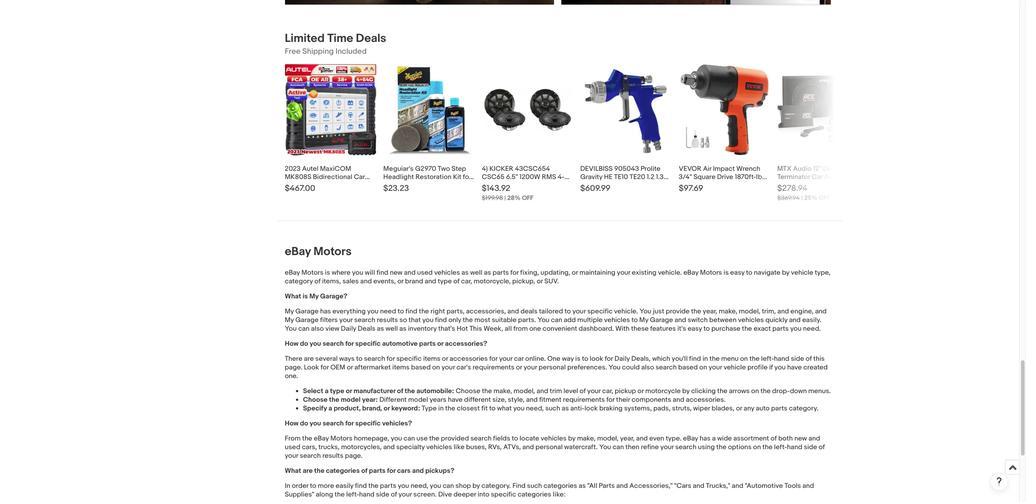 Task type: vqa. For each thing, say whether or not it's contained in the screenshot.


Task type: describe. For each thing, give the bounding box(es) containing it.
look
[[590, 355, 603, 364]]

search down "view"
[[323, 340, 344, 349]]

different
[[464, 396, 491, 405]]

as left pickup,
[[484, 269, 491, 277]]

maintaining
[[580, 269, 616, 277]]

your left one
[[524, 364, 537, 372]]

to inside ebay motors is where you will find new and used vehicles as well as parts for fixing, updating, or maintaining your existing vehicle. ebay motors is easy to navigate by vehicle type, category of items, sales and events, or brand and type of car, motorcycle, pickup, or suv.
[[746, 269, 753, 277]]

vevor
[[679, 165, 702, 174]]

find left only
[[435, 316, 447, 325]]

the left arrows
[[717, 387, 728, 396]]

your up dashboard.
[[573, 308, 586, 316]]

and right atvs,
[[523, 444, 534, 452]]

accessories.
[[686, 396, 726, 405]]

automobile:
[[417, 387, 454, 396]]

as inside select a type or manufacturer of the automobile: choose the make, model, and trim level of your car, pickup or motorcycle by clicking the arrows on the drop-down menus. choose the model year: different model years have different size, style, and fitment requirements for their components and accessories. specify a product, brand, or keyword: type in the closest fit to what you need, such as anti-lock braking systems, pads, struts, wiper blades, or any auto parts category.
[[562, 405, 569, 413]]

then
[[626, 444, 640, 452]]

vehicle inside ebay motors is where you will find new and used vehicles as well as parts for fixing, updating, or maintaining your existing vehicle. ebay motors is easy to navigate by vehicle type, category of items, sales and events, or brand and type of car, motorcycle, pickup, or suv.
[[791, 269, 813, 277]]

and right trucks,"
[[732, 482, 744, 491]]

the up keyword:
[[405, 387, 415, 396]]

events,
[[373, 277, 396, 286]]

on inside select a type or manufacturer of the automobile: choose the make, model, and trim level of your car, pickup or motorcycle by clicking the arrows on the drop-down menus. choose the model year: different model years have different size, style, and fitment requirements for their components and accessories. specify a product, brand, or keyword: type in the closest fit to what you need, such as anti-lock braking systems, pads, struts, wiper blades, or any auto parts category.
[[751, 387, 759, 396]]

in inside there are several ways to search for specific items or accessories for your car online. one way is to look for daily deals, which you'll find in the menu on the left-hand side of this page. look for oem or aftermarket items based on your car's requirements or your personal preferences. you could also search based on your vehicle profile if you have created one.
[[703, 355, 708, 364]]

arrows
[[729, 387, 750, 396]]

make, inside my garage has everything you need to find the right parts, accessories, and deals tailored to your specific vehicle. you just provide the year, make, model, trim, and engine, and my garage filters your search results so that you find only the most suitable parts. you can add multiple vehicles to my garage and switch between vehicles quickly and easily. you can also view daily deals as well as inventory that's hot this week, all from one convenient dashboard. with these features it's easy to purchase the exact parts you need.
[[719, 308, 738, 316]]

for inside select a type or manufacturer of the automobile: choose the make, model, and trim level of your car, pickup or motorcycle by clicking the arrows on the drop-down menus. choose the model year: different model years have different size, style, and fitment requirements for their components and accessories. specify a product, brand, or keyword: type in the closest fit to what you need, such as anti-lock braking systems, pads, struts, wiper blades, or any auto parts category.
[[606, 396, 615, 405]]

vevor air impact wrench 3/4" square drive 1870ft-lb heavy duty torque 90-120psi
[[679, 165, 770, 190]]

is left navigate
[[724, 269, 729, 277]]

categories left "all
[[544, 482, 577, 491]]

your down 'from'
[[285, 452, 298, 461]]

you up several
[[310, 340, 321, 349]]

and right engine,
[[815, 308, 827, 316]]

can left then
[[613, 444, 624, 452]]

what is my garage?
[[285, 293, 347, 301]]

parts inside in order to more easily find the parts you need, you can shop by category. find such categories as "all parts and accessories," "cars and trucks," and "automotive tools and supplies" along the left-hand side of your screen. dive deeper into specific categories like:
[[380, 482, 396, 491]]

new inside ebay motors is where you will find new and used vehicles as well as parts for fixing, updating, or maintaining your existing vehicle. ebay motors is easy to navigate by vehicle type, category of items, sales and events, or brand and type of car, motorcycle, pickup, or suv.
[[390, 269, 403, 277]]

you right that
[[422, 316, 434, 325]]

exact
[[754, 325, 771, 334]]

ebay motors app image
[[562, 0, 831, 5]]

inventory
[[408, 325, 437, 334]]

ebay right type. at right bottom
[[683, 435, 698, 444]]

style,
[[508, 396, 525, 405]]

provide
[[666, 308, 690, 316]]

vehicles left these
[[604, 316, 630, 325]]

search inside my garage has everything you need to find the right parts, accessories, and deals tailored to your specific vehicle. you just provide the year, make, model, trim, and engine, and my garage filters your search results so that you find only the most suitable parts. you can add multiple vehicles to my garage and switch between vehicles quickly and easily. you can also view daily deals as well as inventory that's hot this week, all from one convenient dashboard. with these features it's easy to purchase the exact parts you need.
[[354, 316, 375, 325]]

side inside in order to more easily find the parts you need, you can shop by category. find such categories as "all parts and accessories," "cars and trucks," and "automotive tools and supplies" along the left-hand side of your screen. dive deeper into specific categories like:
[[376, 491, 389, 500]]

garage left it's
[[650, 316, 673, 325]]

$278.94 $369.94 | 25% off
[[777, 184, 830, 202]]

need, inside in order to more easily find the parts you need, you can shop by category. find such categories as "all parts and accessories," "cars and trucks," and "automotive tools and supplies" along the left-hand side of your screen. dive deeper into specific categories like:
[[411, 482, 428, 491]]

specific inside my garage has everything you need to find the right parts, accessories, and deals tailored to your specific vehicle. you just provide the year, make, model, trim, and engine, and my garage filters your search results so that you find only the most suitable parts. you can add multiple vehicles to my garage and switch between vehicles quickly and easily. you can also view daily deals as well as inventory that's hot this week, all from one convenient dashboard. with these features it's easy to purchase the exact parts you need.
[[587, 308, 613, 316]]

you up there
[[285, 325, 297, 334]]

one.
[[285, 372, 298, 381]]

search down product, at the bottom of page
[[323, 420, 344, 428]]

deals inside limited time deals free shipping included
[[356, 32, 386, 46]]

to right ways
[[356, 355, 363, 364]]

$23.23
[[383, 184, 409, 194]]

rvs,
[[488, 444, 502, 452]]

drive
[[717, 173, 733, 182]]

parts left cars
[[369, 467, 386, 476]]

into
[[478, 491, 490, 500]]

level
[[564, 387, 578, 396]]

easily.
[[802, 316, 822, 325]]

the left menu
[[710, 355, 720, 364]]

years
[[430, 396, 447, 405]]

wrench
[[737, 165, 761, 174]]

| for $278.94
[[801, 195, 803, 202]]

the right use
[[429, 435, 439, 444]]

you left need
[[367, 308, 379, 316]]

it's
[[678, 325, 686, 334]]

page. inside from the ebay motors homepage, you can use the provided search fields to locate vehicles by make, model, year, and even type. ebay has a wide assortment of both new and used cars, trucks, motorcycles, and specialty vehicles like buses, rvs, atvs, and personal watercraft. you can then refine your search using the options on the left-hand side of your search results page.
[[345, 452, 363, 461]]

blades,
[[712, 405, 735, 413]]

parts
[[599, 482, 615, 491]]

do for how do you search for specific vehicles?
[[300, 420, 308, 428]]

your inside ebay motors is where you will find new and used vehicles as well as parts for fixing, updating, or maintaining your existing vehicle. ebay motors is easy to navigate by vehicle type, category of items, sales and events, or brand and type of car, motorcycle, pickup, or suv.
[[617, 269, 630, 277]]

or down that's
[[437, 340, 444, 349]]

search down how do you search for specific automotive parts or accessories?
[[364, 355, 385, 364]]

or left suv.
[[537, 277, 543, 286]]

cars
[[397, 467, 411, 476]]

as left that
[[399, 325, 407, 334]]

the left exact
[[742, 325, 752, 334]]

two
[[438, 165, 450, 174]]

hand inside from the ebay motors homepage, you can use the provided search fields to locate vehicles by make, model, year, and even type. ebay has a wide assortment of both new and used cars, trucks, motorcycles, and specialty vehicles like buses, rvs, atvs, and personal watercraft. you can then refine your search using the options on the left-hand side of your search results page.
[[787, 444, 803, 452]]

duty
[[700, 181, 714, 190]]

parts,
[[447, 308, 465, 316]]

of right 'level'
[[580, 387, 586, 396]]

wide
[[717, 435, 732, 444]]

you down pickups? on the left bottom of page
[[430, 482, 441, 491]]

parts.
[[518, 316, 536, 325]]

1 vertical spatial a
[[329, 405, 332, 413]]

different
[[379, 396, 407, 405]]

and right the "style,"
[[526, 396, 538, 405]]

to inside select a type or manufacturer of the automobile: choose the make, model, and trim level of your car, pickup or motorcycle by clicking the arrows on the drop-down menus. choose the model year: different model years have different size, style, and fitment requirements for their components and accessories. specify a product, brand, or keyword: type in the closest fit to what you need, such as anti-lock braking systems, pads, struts, wiper blades, or any auto parts category.
[[489, 405, 496, 413]]

help, opens dialogs image
[[995, 478, 1004, 487]]

need, inside select a type or manufacturer of the automobile: choose the make, model, and trim level of your car, pickup or motorcycle by clicking the arrows on the drop-down menus. choose the model year: different model years have different size, style, and fitment requirements for their components and accessories. specify a product, brand, or keyword: type in the closest fit to what you need, such as anti-lock braking systems, pads, struts, wiper blades, or any auto parts category.
[[526, 405, 544, 413]]

automotive
[[382, 340, 418, 349]]

you left need.
[[790, 325, 802, 334]]

existing
[[632, 269, 657, 277]]

square
[[694, 173, 716, 182]]

like
[[454, 444, 465, 452]]

category. inside in order to more easily find the parts you need, you can shop by category. find such categories as "all parts and accessories," "cars and trucks," and "automotive tools and supplies" along the left-hand side of your screen. dive deeper into specific categories like:
[[482, 482, 511, 491]]

mtx audio 12" dual terminator car audio subwoofer package+amplifier+amp kit image
[[777, 75, 869, 145]]

what for what is my garage?
[[285, 293, 301, 301]]

order
[[292, 482, 309, 491]]

for down product, at the bottom of page
[[345, 420, 354, 428]]

left- inside there are several ways to search for specific items or accessories for your car online. one way is to look for daily deals, which you'll find in the menu on the left-hand side of this page. look for oem or aftermarket items based on your car's requirements or your personal preferences. you could also search based on your vehicle profile if you have created one.
[[761, 355, 774, 364]]

and right "cars
[[693, 482, 705, 491]]

search up the motorcycle
[[656, 364, 677, 372]]

w/
[[633, 181, 641, 190]]

with
[[616, 325, 630, 334]]

vehicle inside there are several ways to search for specific items or accessories for your car online. one way is to look for daily deals, which you'll find in the menu on the left-hand side of this page. look for oem or aftermarket items based on your car's requirements or your personal preferences. you could also search based on your vehicle profile if you have created one.
[[724, 364, 746, 372]]

&
[[396, 181, 401, 190]]

of down the motorcycles,
[[361, 467, 368, 476]]

for right accessories
[[489, 355, 498, 364]]

quickly
[[766, 316, 788, 325]]

model, inside from the ebay motors homepage, you can use the provided search fields to locate vehicles by make, model, year, and even type. ebay has a wide assortment of both new and used cars, trucks, motorcycles, and specialty vehicles like buses, rvs, atvs, and personal watercraft. you can then refine your search using the options on the left-hand side of your search results page.
[[597, 435, 619, 444]]

and right brand
[[425, 277, 436, 286]]

the right "provide"
[[691, 308, 701, 316]]

specific inside in order to more easily find the parts you need, you can shop by category. find such categories as "all parts and accessories," "cars and trucks," and "automotive tools and supplies" along the left-hand side of your screen. dive deeper into specific categories like:
[[491, 491, 516, 500]]

the right 'from'
[[302, 435, 312, 444]]

your inside select a type or manufacturer of the automobile: choose the make, model, and trim level of your car, pickup or motorcycle by clicking the arrows on the drop-down menus. choose the model year: different model years have different size, style, and fitment requirements for their components and accessories. specify a product, brand, or keyword: type in the closest fit to what you need, such as anti-lock braking systems, pads, struts, wiper blades, or any auto parts category.
[[587, 387, 601, 396]]

how do you search for specific automotive parts or accessories?
[[285, 340, 487, 349]]

using
[[698, 444, 715, 452]]

parts inside my garage has everything you need to find the right parts, accessories, and deals tailored to your specific vehicle. you just provide the year, make, model, trim, and engine, and my garage filters your search results so that you find only the most suitable parts. you can add multiple vehicles to my garage and switch between vehicles quickly and easily. you can also view daily deals as well as inventory that's hot this week, all from one convenient dashboard. with these features it's easy to purchase the exact parts you need.
[[773, 325, 789, 334]]

down
[[790, 387, 807, 396]]

search down 'from'
[[300, 452, 321, 461]]

this
[[814, 355, 825, 364]]

g2970
[[415, 165, 436, 174]]

along
[[316, 491, 333, 500]]

garage left filters
[[295, 316, 319, 325]]

systems,
[[624, 405, 652, 413]]

accessories
[[450, 355, 488, 364]]

by inside in order to more easily find the parts you need, you can shop by category. find such categories as "all parts and accessories," "cars and trucks," and "automotive tools and supplies" along the left-hand side of your screen. dive deeper into specific categories like:
[[473, 482, 480, 491]]

vehicle. inside ebay motors is where you will find new and used vehicles as well as parts for fixing, updating, or maintaining your existing vehicle. ebay motors is easy to navigate by vehicle type, category of items, sales and events, or brand and type of car, motorcycle, pickup, or suv.
[[658, 269, 682, 277]]

your up clicking
[[709, 364, 722, 372]]

to right need
[[398, 308, 404, 316]]

type inside ebay motors is where you will find new and used vehicles as well as parts for fixing, updating, or maintaining your existing vehicle. ebay motors is easy to navigate by vehicle type, category of items, sales and events, or brand and type of car, motorcycle, pickup, or suv.
[[438, 277, 452, 286]]

you inside there are several ways to search for specific items or accessories for your car online. one way is to look for daily deals, which you'll find in the menu on the left-hand side of this page. look for oem or aftermarket items based on your car's requirements or your personal preferences. you could also search based on your vehicle profile if you have created one.
[[775, 364, 786, 372]]

screen.
[[413, 491, 437, 500]]

ebay right 'from'
[[314, 435, 329, 444]]

categories left like:
[[518, 491, 551, 500]]

the left drop-
[[761, 387, 771, 396]]

$199.98 text field
[[482, 195, 503, 202]]

the left if
[[750, 355, 760, 364]]

and right 'parts'
[[616, 482, 628, 491]]

type.
[[666, 435, 682, 444]]

new inside from the ebay motors homepage, you can use the provided search fields to locate vehicles by make, model, year, and even type. ebay has a wide assortment of both new and used cars, trucks, motorcycles, and specialty vehicles like buses, rvs, atvs, and personal watercraft. you can then refine your search using the options on the left-hand side of your search results page.
[[795, 435, 807, 444]]

view
[[325, 325, 339, 334]]

your right filters
[[339, 316, 353, 325]]

you down cars
[[398, 482, 409, 491]]

has inside from the ebay motors homepage, you can use the provided search fields to locate vehicles by make, model, year, and even type. ebay has a wide assortment of both new and used cars, trucks, motorcycles, and specialty vehicles like buses, rvs, atvs, and personal watercraft. you can then refine your search using the options on the left-hand side of your search results page.
[[700, 435, 711, 444]]

and right pads,
[[673, 396, 684, 405]]

items,
[[322, 277, 341, 286]]

find inside ebay motors is where you will find new and used vehicles as well as parts for fixing, updating, or maintaining your existing vehicle. ebay motors is easy to navigate by vehicle type, category of items, sales and events, or brand and type of car, motorcycle, pickup, or suv.
[[377, 269, 388, 277]]

find inside there are several ways to search for specific items or accessories for your car online. one way is to look for daily deals, which you'll find in the menu on the left-hand side of this page. look for oem or aftermarket items based on your car's requirements or your personal preferences. you could also search based on your vehicle profile if you have created one.
[[689, 355, 701, 364]]

year, inside from the ebay motors homepage, you can use the provided search fields to locate vehicles by make, model, year, and even type. ebay has a wide assortment of both new and used cars, trucks, motorcycles, and specialty vehicles like buses, rvs, atvs, and personal watercraft. you can then refine your search using the options on the left-hand side of your search results page.
[[620, 435, 635, 444]]

of inside there are several ways to search for specific items or accessories for your car online. one way is to look for daily deals, which you'll find in the menu on the left-hand side of this page. look for oem or aftermarket items based on your car's requirements or your personal preferences. you could also search based on your vehicle profile if you have created one.
[[806, 355, 812, 364]]

locate
[[520, 435, 539, 444]]

what are the categories of parts for cars and pickups?
[[285, 467, 455, 476]]

closest
[[457, 405, 480, 413]]

specialty
[[396, 444, 425, 452]]

vevor air impact wrench 3/4" square drive 1870ft-lb heavy duty torque 90-120psi image
[[679, 65, 770, 156]]

0 horizontal spatial choose
[[303, 396, 328, 405]]

such inside select a type or manufacturer of the automobile: choose the make, model, and trim level of your car, pickup or motorcycle by clicking the arrows on the drop-down menus. choose the model year: different model years have different size, style, and fitment requirements for their components and accessories. specify a product, brand, or keyword: type in the closest fit to what you need, such as anti-lock braking systems, pads, struts, wiper blades, or any auto parts category.
[[545, 405, 560, 413]]

easy inside my garage has everything you need to find the right parts, accessories, and deals tailored to your specific vehicle. you just provide the year, make, model, trim, and engine, and my garage filters your search results so that you find only the most suitable parts. you can add multiple vehicles to my garage and switch between vehicles quickly and easily. you can also view daily deals as well as inventory that's hot this week, all from one convenient dashboard. with these features it's easy to purchase the exact parts you need.
[[688, 325, 702, 334]]

and right events,
[[404, 269, 416, 277]]

provided
[[441, 435, 469, 444]]

search left 'fields'
[[471, 435, 492, 444]]

select
[[303, 387, 323, 396]]

vehicle. inside my garage has everything you need to find the right parts, accessories, and deals tailored to your specific vehicle. you just provide the year, make, model, trim, and engine, and my garage filters your search results so that you find only the most suitable parts. you can add multiple vehicles to my garage and switch between vehicles quickly and easily. you can also view daily deals as well as inventory that's hot this week, all from one convenient dashboard. with these features it's easy to purchase the exact parts you need.
[[614, 308, 638, 316]]

included
[[336, 47, 367, 56]]

assortment
[[734, 435, 769, 444]]

limited time deals free shipping included
[[285, 32, 386, 56]]

0 horizontal spatial items
[[392, 364, 410, 372]]

will
[[365, 269, 375, 277]]

te10
[[614, 173, 628, 182]]

as left motorcycle, at the left of the page
[[462, 269, 469, 277]]

"all
[[587, 482, 597, 491]]

can left add
[[551, 316, 562, 325]]

more
[[318, 482, 334, 491]]

is inside there are several ways to search for specific items or accessories for your car online. one way is to look for daily deals, which you'll find in the menu on the left-hand side of this page. look for oem or aftermarket items based on your car's requirements or your personal preferences. you could also search based on your vehicle profile if you have created one.
[[575, 355, 581, 364]]

the right along
[[335, 491, 345, 500]]

one
[[529, 325, 541, 334]]

25%
[[804, 195, 818, 202]]

left- inside from the ebay motors homepage, you can use the provided search fields to locate vehicles by make, model, year, and even type. ebay has a wide assortment of both new and used cars, trucks, motorcycles, and specialty vehicles like buses, rvs, atvs, and personal watercraft. you can then refine your search using the options on the left-hand side of your search results page.
[[774, 444, 787, 452]]

daily inside there are several ways to search for specific items or accessories for your car online. one way is to look for daily deals, which you'll find in the menu on the left-hand side of this page. look for oem or aftermarket items based on your car's requirements or your personal preferences. you could also search based on your vehicle profile if you have created one.
[[615, 355, 630, 364]]

1 horizontal spatial choose
[[456, 387, 480, 396]]

the left size,
[[482, 387, 492, 396]]

ebay up "provide"
[[684, 269, 699, 277]]

28%
[[507, 195, 521, 202]]

purchase
[[712, 325, 741, 334]]

vehicles right locate
[[541, 435, 567, 444]]

year, inside my garage has everything you need to find the right parts, accessories, and deals tailored to your specific vehicle. you just provide the year, make, model, trim, and engine, and my garage filters your search results so that you find only the most suitable parts. you can add multiple vehicles to my garage and switch between vehicles quickly and easily. you can also view daily deals as well as inventory that's hot this week, all from one convenient dashboard. with these features it's easy to purchase the exact parts you need.
[[703, 308, 717, 316]]

the right using
[[717, 444, 727, 452]]

2 based from the left
[[678, 364, 698, 372]]

these
[[631, 325, 649, 334]]

on right menu
[[740, 355, 748, 364]]

for inside ebay motors is where you will find new and used vehicles as well as parts for fixing, updating, or maintaining your existing vehicle. ebay motors is easy to navigate by vehicle type, category of items, sales and events, or brand and type of car, motorcycle, pickup, or suv.
[[511, 269, 519, 277]]

ebay down ebay motors
[[285, 269, 300, 277]]

find inside in order to more easily find the parts you need, you can shop by category. find such categories as "all parts and accessories," "cars and trucks," and "automotive tools and supplies" along the left-hand side of your screen. dive deeper into specific categories like:
[[355, 482, 367, 491]]

the right specify
[[329, 396, 339, 405]]

is down 'category'
[[303, 293, 308, 301]]

garage down the what is my garage?
[[295, 308, 319, 316]]

lb
[[756, 173, 762, 182]]

of up parts,
[[454, 277, 460, 286]]

convenient
[[543, 325, 577, 334]]

on up automobile:
[[432, 364, 440, 372]]

of right both
[[819, 444, 825, 452]]

for inside meguiar's g2970 two step headlight restoration kit for car & auto detailing
[[463, 173, 471, 182]]

well inside ebay motors is where you will find new and used vehicles as well as parts for fixing, updating, or maintaining your existing vehicle. ebay motors is easy to navigate by vehicle type, category of items, sales and events, or brand and type of car, motorcycle, pickup, or suv.
[[470, 269, 483, 277]]

of up keyword:
[[397, 387, 403, 396]]

$467.00 link
[[285, 65, 376, 204]]

prolite
[[641, 165, 661, 174]]

brand
[[405, 277, 423, 286]]

parts inside select a type or manufacturer of the automobile: choose the make, model, and trim level of your car, pickup or motorcycle by clicking the arrows on the drop-down menus. choose the model year: different model years have different size, style, and fitment requirements for their components and accessories. specify a product, brand, or keyword: type in the closest fit to what you need, such as anti-lock braking systems, pads, struts, wiper blades, or any auto parts category.
[[771, 405, 788, 413]]

have inside there are several ways to search for specific items or accessories for your car online. one way is to look for daily deals, which you'll find in the menu on the left-hand side of this page. look for oem or aftermarket items based on your car's requirements or your personal preferences. you could also search based on your vehicle profile if you have created one.
[[787, 364, 802, 372]]

easily
[[336, 482, 354, 491]]

to left look
[[582, 355, 588, 364]]

ebay up 'category'
[[285, 245, 311, 259]]

keyword:
[[391, 405, 420, 413]]

have inside select a type or manufacturer of the automobile: choose the make, model, and trim level of your car, pickup or motorcycle by clicking the arrows on the drop-down menus. choose the model year: different model years have different size, style, and fitment requirements for their components and accessories. specify a product, brand, or keyword: type in the closest fit to what you need, such as anti-lock braking systems, pads, struts, wiper blades, or any auto parts category.
[[448, 396, 463, 405]]

what
[[497, 405, 512, 413]]

you inside from the ebay motors homepage, you can use the provided search fields to locate vehicles by make, model, year, and even type. ebay has a wide assortment of both new and used cars, trucks, motorcycles, and specialty vehicles like buses, rvs, atvs, and personal watercraft. you can then refine your search using the options on the left-hand side of your search results page.
[[599, 444, 611, 452]]

and right both
[[809, 435, 820, 444]]

and right tools
[[803, 482, 814, 491]]

that
[[409, 316, 421, 325]]

components
[[632, 396, 671, 405]]

vehicles left the "like" on the left bottom of the page
[[426, 444, 452, 452]]

supplies"
[[285, 491, 314, 500]]

of left items,
[[314, 277, 321, 286]]

you inside there are several ways to search for specific items or accessories for your car online. one way is to look for daily deals, which you'll find in the menu on the left-hand side of this page. look for oem or aftermarket items based on your car's requirements or your personal preferences. you could also search based on your vehicle profile if you have created one.
[[609, 364, 621, 372]]

parts down inventory
[[419, 340, 436, 349]]

you left just
[[640, 308, 652, 316]]



Task type: locate. For each thing, give the bounding box(es) containing it.
and left switch
[[675, 316, 686, 325]]

trucks,"
[[706, 482, 730, 491]]

the up more
[[314, 467, 325, 476]]

1 horizontal spatial based
[[678, 364, 698, 372]]

atvs,
[[503, 444, 521, 452]]

aftermarket
[[355, 364, 391, 372]]

drop-
[[772, 387, 790, 396]]

or left any
[[736, 405, 742, 413]]

you inside ebay motors is where you will find new and used vehicles as well as parts for fixing, updating, or maintaining your existing vehicle. ebay motors is easy to navigate by vehicle type, category of items, sales and events, or brand and type of car, motorcycle, pickup, or suv.
[[352, 269, 363, 277]]

1 horizontal spatial items
[[423, 355, 441, 364]]

your left car
[[499, 355, 513, 364]]

page. inside there are several ways to search for specific items or accessories for your car online. one way is to look for daily deals, which you'll find in the menu on the left-hand side of this page. look for oem or aftermarket items based on your car's requirements or your personal preferences. you could also search based on your vehicle profile if you have created one.
[[285, 364, 302, 372]]

has inside my garage has everything you need to find the right parts, accessories, and deals tailored to your specific vehicle. you just provide the year, make, model, trim, and engine, and my garage filters your search results so that you find only the most suitable parts. you can add multiple vehicles to my garage and switch between vehicles quickly and easily. you can also view daily deals as well as inventory that's hot this week, all from one convenient dashboard. with these features it's easy to purchase the exact parts you need.
[[320, 308, 331, 316]]

off right 25%
[[819, 195, 830, 202]]

the right only
[[463, 316, 473, 325]]

2 off from the left
[[819, 195, 830, 202]]

| left 28%
[[505, 195, 506, 202]]

time
[[327, 32, 353, 46]]

1.4
[[580, 181, 588, 190]]

all
[[505, 325, 512, 334]]

0 horizontal spatial category.
[[482, 482, 511, 491]]

used up right at the bottom of the page
[[417, 269, 433, 277]]

easy inside ebay motors is where you will find new and used vehicles as well as parts for fixing, updating, or maintaining your existing vehicle. ebay motors is easy to navigate by vehicle type, category of items, sales and events, or brand and type of car, motorcycle, pickup, or suv.
[[730, 269, 745, 277]]

1 horizontal spatial off
[[819, 195, 830, 202]]

side right both
[[804, 444, 817, 452]]

devilbiss 905043 prolite gravity he te10 te20 1.2 1.3 1.4 spray gun kit w/ cup
[[580, 165, 664, 190]]

1 what from the top
[[285, 293, 301, 301]]

can inside in order to more easily find the parts you need, you can shop by category. find such categories as "all parts and accessories," "cars and trucks," and "automotive tools and supplies" along the left-hand side of your screen. dive deeper into specific categories like:
[[443, 482, 454, 491]]

also
[[311, 325, 324, 334], [641, 364, 654, 372]]

how for how do you search for specific automotive parts or accessories?
[[285, 340, 299, 349]]

choose up closest
[[456, 387, 480, 396]]

model, inside select a type or manufacturer of the automobile: choose the make, model, and trim level of your car, pickup or motorcycle by clicking the arrows on the drop-down menus. choose the model year: different model years have different size, style, and fitment requirements for their components and accessories. specify a product, brand, or keyword: type in the closest fit to what you need, such as anti-lock braking systems, pads, struts, wiper blades, or any auto parts category.
[[514, 387, 535, 396]]

you down specify
[[310, 420, 321, 428]]

0 horizontal spatial based
[[411, 364, 431, 372]]

0 vertical spatial do
[[300, 340, 308, 349]]

search left using
[[675, 444, 697, 452]]

a
[[325, 387, 329, 396], [329, 405, 332, 413], [712, 435, 716, 444]]

model, inside my garage has everything you need to find the right parts, accessories, and deals tailored to your specific vehicle. you just provide the year, make, model, trim, and engine, and my garage filters your search results so that you find only the most suitable parts. you can add multiple vehicles to my garage and switch between vehicles quickly and easily. you can also view daily deals as well as inventory that's hot this week, all from one convenient dashboard. with these features it's easy to purchase the exact parts you need.
[[739, 308, 761, 316]]

year, left refine
[[620, 435, 635, 444]]

0 vertical spatial new
[[390, 269, 403, 277]]

impact
[[713, 165, 735, 174]]

detailing
[[419, 181, 447, 190]]

motors inside from the ebay motors homepage, you can use the provided search fields to locate vehicles by make, model, year, and even type. ebay has a wide assortment of both new and used cars, trucks, motorcycles, and specialty vehicles like buses, rvs, atvs, and personal watercraft. you can then refine your search using the options on the left-hand side of your search results page.
[[330, 435, 353, 444]]

1 do from the top
[[300, 340, 308, 349]]

specific up homepage,
[[355, 420, 381, 428]]

vehicles inside ebay motors is where you will find new and used vehicles as well as parts for fixing, updating, or maintaining your existing vehicle. ebay motors is easy to navigate by vehicle type, category of items, sales and events, or brand and type of car, motorcycle, pickup, or suv.
[[434, 269, 460, 277]]

this
[[470, 325, 482, 334]]

category
[[285, 277, 313, 286]]

off for $278.94
[[819, 195, 830, 202]]

find right you'll at the bottom of the page
[[689, 355, 701, 364]]

1 vertical spatial page.
[[345, 452, 363, 461]]

0 vertical spatial make,
[[719, 308, 738, 316]]

0 horizontal spatial in
[[438, 405, 444, 413]]

hand inside there are several ways to search for specific items or accessories for your car online. one way is to look for daily deals, which you'll find in the menu on the left-hand side of this page. look for oem or aftermarket items based on your car's requirements or your personal preferences. you could also search based on your vehicle profile if you have created one.
[[774, 355, 790, 364]]

daily inside my garage has everything you need to find the right parts, accessories, and deals tailored to your specific vehicle. you just provide the year, make, model, trim, and engine, and my garage filters your search results so that you find only the most suitable parts. you can add multiple vehicles to my garage and switch between vehicles quickly and easily. you can also view daily deals as well as inventory that's hot this week, all from one convenient dashboard. with these features it's easy to purchase the exact parts you need.
[[341, 325, 356, 334]]

results inside from the ebay motors homepage, you can use the provided search fields to locate vehicles by make, model, year, and even type. ebay has a wide assortment of both new and used cars, trucks, motorcycles, and specialty vehicles like buses, rvs, atvs, and personal watercraft. you can then refine your search using the options on the left-hand side of your search results page.
[[322, 452, 344, 461]]

car, inside ebay motors is where you will find new and used vehicles as well as parts for fixing, updating, or maintaining your existing vehicle. ebay motors is easy to navigate by vehicle type, category of items, sales and events, or brand and type of car, motorcycle, pickup, or suv.
[[461, 277, 472, 286]]

off for $143.92
[[522, 195, 533, 202]]

are for several
[[304, 355, 314, 364]]

1.2
[[647, 173, 655, 182]]

by inside from the ebay motors homepage, you can use the provided search fields to locate vehicles by make, model, year, and even type. ebay has a wide assortment of both new and used cars, trucks, motorcycles, and specialty vehicles like buses, rvs, atvs, and personal watercraft. you can then refine your search using the options on the left-hand side of your search results page.
[[568, 435, 576, 444]]

1 vertical spatial easy
[[688, 325, 702, 334]]

kit inside meguiar's g2970 two step headlight restoration kit for car & auto detailing
[[453, 173, 461, 182]]

in inside select a type or manufacturer of the automobile: choose the make, model, and trim level of your car, pickup or motorcycle by clicking the arrows on the drop-down menus. choose the model year: different model years have different size, style, and fitment requirements for their components and accessories. specify a product, brand, or keyword: type in the closest fit to what you need, such as anti-lock braking systems, pads, struts, wiper blades, or any auto parts category.
[[438, 405, 444, 413]]

$609.99
[[580, 184, 611, 194]]

personal inside there are several ways to search for specific items or accessories for your car online. one way is to look for daily deals, which you'll find in the menu on the left-hand side of this page. look for oem or aftermarket items based on your car's requirements or your personal preferences. you could also search based on your vehicle profile if you have created one.
[[539, 364, 566, 372]]

on inside from the ebay motors homepage, you can use the provided search fields to locate vehicles by make, model, year, and even type. ebay has a wide assortment of both new and used cars, trucks, motorcycles, and specialty vehicles like buses, rvs, atvs, and personal watercraft. you can then refine your search using the options on the left-hand side of your search results page.
[[753, 444, 761, 452]]

1 horizontal spatial model,
[[597, 435, 619, 444]]

0 horizontal spatial requirements
[[473, 364, 515, 372]]

1 vertical spatial year,
[[620, 435, 635, 444]]

vehicles
[[434, 269, 460, 277], [604, 316, 630, 325], [738, 316, 764, 325], [541, 435, 567, 444], [426, 444, 452, 452]]

1 vertical spatial do
[[300, 420, 308, 428]]

type
[[438, 277, 452, 286], [330, 387, 344, 396]]

2 vertical spatial hand
[[359, 491, 375, 500]]

devilbiss 905043 prolite gravity he te10 te20 1.2 1.3 1.4 spray gun kit w/ cup image
[[583, 65, 669, 156]]

0 vertical spatial in
[[703, 355, 708, 364]]

only
[[449, 316, 461, 325]]

left- inside in order to more easily find the parts you need, you can shop by category. find such categories as "all parts and accessories," "cars and trucks," and "automotive tools and supplies" along the left-hand side of your screen. dive deeper into specific categories like:
[[346, 491, 359, 500]]

model, left trim,
[[739, 308, 761, 316]]

0 vertical spatial what
[[285, 293, 301, 301]]

year, up purchase at the bottom right of the page
[[703, 308, 717, 316]]

0 vertical spatial deals
[[356, 32, 386, 46]]

you'll
[[672, 355, 688, 364]]

can
[[551, 316, 562, 325], [298, 325, 310, 334], [404, 435, 415, 444], [613, 444, 624, 452], [443, 482, 454, 491]]

1 vertical spatial in
[[438, 405, 444, 413]]

features
[[650, 325, 676, 334]]

"cars
[[674, 482, 691, 491]]

car
[[514, 355, 524, 364]]

1 vertical spatial deals
[[358, 325, 376, 334]]

0 horizontal spatial used
[[285, 444, 300, 452]]

$143.92 $199.98 | 28% off
[[482, 184, 533, 202]]

a inside from the ebay motors homepage, you can use the provided search fields to locate vehicles by make, model, year, and even type. ebay has a wide assortment of both new and used cars, trucks, motorcycles, and specialty vehicles like buses, rvs, atvs, and personal watercraft. you can then refine your search using the options on the left-hand side of your search results page.
[[712, 435, 716, 444]]

need, right the "style,"
[[526, 405, 544, 413]]

model,
[[739, 308, 761, 316], [514, 387, 535, 396], [597, 435, 619, 444]]

motorcycle,
[[474, 277, 511, 286]]

kit inside devilbiss 905043 prolite gravity he te10 te20 1.2 1.3 1.4 spray gun kit w/ cup
[[623, 181, 632, 190]]

None text field
[[562, 0, 831, 5]]

car, inside select a type or manufacturer of the automobile: choose the make, model, and trim level of your car, pickup or motorcycle by clicking the arrows on the drop-down menus. choose the model year: different model years have different size, style, and fitment requirements for their components and accessories. specify a product, brand, or keyword: type in the closest fit to what you need, such as anti-lock braking systems, pads, struts, wiper blades, or any auto parts category.
[[602, 387, 613, 396]]

1 vertical spatial daily
[[615, 355, 630, 364]]

need
[[380, 308, 396, 316]]

specific inside there are several ways to search for specific items or accessories for your car online. one way is to look for daily deals, which you'll find in the menu on the left-hand side of this page. look for oem or aftermarket items based on your car's requirements or your personal preferences. you could also search based on your vehicle profile if you have created one.
[[396, 355, 422, 364]]

daily left the deals,
[[615, 355, 630, 364]]

pads,
[[654, 405, 671, 413]]

$369.94 text field
[[777, 195, 800, 202]]

gun
[[609, 181, 622, 190]]

requirements
[[473, 364, 515, 372], [563, 396, 605, 405]]

1 model from the left
[[341, 396, 361, 405]]

0 vertical spatial well
[[470, 269, 483, 277]]

easy
[[730, 269, 745, 277], [688, 325, 702, 334]]

2 model from the left
[[408, 396, 428, 405]]

such inside in order to more easily find the parts you need, you can shop by category. find such categories as "all parts and accessories," "cars and trucks," and "automotive tools and supplies" along the left-hand side of your screen. dive deeper into specific categories like:
[[527, 482, 542, 491]]

2 vertical spatial model,
[[597, 435, 619, 444]]

side inside there are several ways to search for specific items or accessories for your car online. one way is to look for daily deals, which you'll find in the menu on the left-hand side of this page. look for oem or aftermarket items based on your car's requirements or your personal preferences. you could also search based on your vehicle profile if you have created one.
[[791, 355, 804, 364]]

your inside in order to more easily find the parts you need, you can shop by category. find such categories as "all parts and accessories," "cars and trucks," and "automotive tools and supplies" along the left-hand side of your screen. dive deeper into specific categories like:
[[399, 491, 412, 500]]

0 horizontal spatial model
[[341, 396, 361, 405]]

120psi
[[750, 181, 770, 190]]

items
[[423, 355, 441, 364], [392, 364, 410, 372]]

from
[[513, 325, 528, 334]]

1 vertical spatial also
[[641, 364, 654, 372]]

hand down what are the categories of parts for cars and pickups?
[[359, 491, 375, 500]]

page. left look
[[285, 364, 302, 372]]

parts
[[493, 269, 509, 277], [773, 325, 789, 334], [419, 340, 436, 349], [771, 405, 788, 413], [369, 467, 386, 476], [380, 482, 396, 491]]

wiper
[[693, 405, 710, 413]]

parts inside ebay motors is where you will find new and used vehicles as well as parts for fixing, updating, or maintaining your existing vehicle. ebay motors is easy to navigate by vehicle type, category of items, sales and events, or brand and type of car, motorcycle, pickup, or suv.
[[493, 269, 509, 277]]

or right oem
[[347, 364, 353, 372]]

buses,
[[466, 444, 487, 452]]

dive
[[438, 491, 452, 500]]

2 do from the top
[[300, 420, 308, 428]]

such
[[545, 405, 560, 413], [527, 482, 542, 491]]

2 horizontal spatial make,
[[719, 308, 738, 316]]

1 vertical spatial new
[[795, 435, 807, 444]]

0 horizontal spatial such
[[527, 482, 542, 491]]

None text field
[[285, 0, 554, 5]]

1 horizontal spatial new
[[795, 435, 807, 444]]

0 horizontal spatial vehicle
[[724, 364, 746, 372]]

1 horizontal spatial easy
[[730, 269, 745, 277]]

2023 autel maxicom mk808s bidirectional car diagnostic scanner tool key coding image
[[285, 65, 376, 156]]

1 vertical spatial side
[[804, 444, 817, 452]]

well
[[470, 269, 483, 277], [386, 325, 398, 334]]

| inside $143.92 $199.98 | 28% off
[[505, 195, 506, 202]]

your left screen.
[[399, 491, 412, 500]]

0 horizontal spatial have
[[448, 396, 463, 405]]

trim,
[[762, 308, 776, 316]]

do for how do you search for specific automotive parts or accessories?
[[300, 340, 308, 349]]

2 horizontal spatial model,
[[739, 308, 761, 316]]

0 horizontal spatial vehicle.
[[614, 308, 638, 316]]

also right could
[[641, 364, 654, 372]]

personal inside from the ebay motors homepage, you can use the provided search fields to locate vehicles by make, model, year, and even type. ebay has a wide assortment of both new and used cars, trucks, motorcycles, and specialty vehicles like buses, rvs, atvs, and personal watercraft. you can then refine your search using the options on the left-hand side of your search results page.
[[536, 444, 563, 452]]

my garage has everything you need to find the right parts, accessories, and deals tailored to your specific vehicle. you just provide the year, make, model, trim, and engine, and my garage filters your search results so that you find only the most suitable parts. you can add multiple vehicles to my garage and switch between vehicles quickly and easily. you can also view daily deals as well as inventory that's hot this week, all from one convenient dashboard. with these features it's easy to purchase the exact parts you need.
[[285, 308, 827, 334]]

have left created
[[787, 364, 802, 372]]

by down anti-
[[568, 435, 576, 444]]

meguiar's g2970 two step headlight restoration kit for car & auto detailing image
[[383, 65, 475, 156]]

to left purchase at the bottom right of the page
[[704, 325, 710, 334]]

0 vertical spatial personal
[[539, 364, 566, 372]]

side down what are the categories of parts for cars and pickups?
[[376, 491, 389, 500]]

requirements inside there are several ways to search for specific items or accessories for your car online. one way is to look for daily deals, which you'll find in the menu on the left-hand side of this page. look for oem or aftermarket items based on your car's requirements or your personal preferences. you could also search based on your vehicle profile if you have created one.
[[473, 364, 515, 372]]

tools
[[785, 482, 801, 491]]

1 horizontal spatial vehicle
[[791, 269, 813, 277]]

1 vertical spatial model,
[[514, 387, 535, 396]]

motors
[[314, 245, 352, 259], [301, 269, 324, 277], [700, 269, 722, 277], [330, 435, 353, 444]]

0 vertical spatial hand
[[774, 355, 790, 364]]

well left so on the bottom of page
[[386, 325, 398, 334]]

even
[[649, 435, 664, 444]]

or
[[572, 269, 578, 277], [398, 277, 404, 286], [537, 277, 543, 286], [437, 340, 444, 349], [442, 355, 448, 364], [347, 364, 353, 372], [516, 364, 522, 372], [346, 387, 352, 396], [638, 387, 644, 396], [384, 405, 390, 413], [736, 405, 742, 413]]

used inside from the ebay motors homepage, you can use the provided search fields to locate vehicles by make, model, year, and even type. ebay has a wide assortment of both new and used cars, trucks, motorcycles, and specialty vehicles like buses, rvs, atvs, and personal watercraft. you can then refine your search using the options on the left-hand side of your search results page.
[[285, 444, 300, 452]]

| inside "$278.94 $369.94 | 25% off"
[[801, 195, 803, 202]]

0 vertical spatial year,
[[703, 308, 717, 316]]

0 horizontal spatial car,
[[461, 277, 472, 286]]

in order to more easily find the parts you need, you can shop by category. find such categories as "all parts and accessories," "cars and trucks," and "automotive tools and supplies" along the left-hand side of your screen. dive deeper into specific categories like:
[[285, 482, 814, 500]]

how
[[285, 340, 299, 349], [285, 420, 299, 428]]

0 vertical spatial vehicle.
[[658, 269, 682, 277]]

or left online.
[[516, 364, 522, 372]]

make, inside select a type or manufacturer of the automobile: choose the make, model, and trim level of your car, pickup or motorcycle by clicking the arrows on the drop-down menus. choose the model year: different model years have different size, style, and fitment requirements for their components and accessories. specify a product, brand, or keyword: type in the closest fit to what you need, such as anti-lock braking systems, pads, struts, wiper blades, or any auto parts category.
[[494, 387, 512, 396]]

model
[[341, 396, 361, 405], [408, 396, 428, 405]]

are for the
[[303, 467, 313, 476]]

vehicles left quickly in the bottom right of the page
[[738, 316, 764, 325]]

0 horizontal spatial make,
[[494, 387, 512, 396]]

need.
[[803, 325, 821, 334]]

1 how from the top
[[285, 340, 299, 349]]

can left use
[[404, 435, 415, 444]]

year:
[[362, 396, 378, 405]]

find up inventory
[[406, 308, 417, 316]]

cars,
[[302, 444, 317, 452]]

1 vertical spatial category.
[[482, 482, 511, 491]]

of
[[314, 277, 321, 286], [454, 277, 460, 286], [806, 355, 812, 364], [397, 387, 403, 396], [580, 387, 586, 396], [771, 435, 777, 444], [819, 444, 825, 452], [361, 467, 368, 476], [391, 491, 397, 500]]

you left could
[[609, 364, 621, 372]]

1 horizontal spatial kit
[[623, 181, 632, 190]]

1 | from the left
[[505, 195, 506, 202]]

and left the specialty
[[383, 444, 395, 452]]

1 horizontal spatial also
[[641, 364, 654, 372]]

pickups?
[[425, 467, 455, 476]]

both
[[778, 435, 793, 444]]

1 vertical spatial how
[[285, 420, 299, 428]]

you right watercraft.
[[599, 444, 611, 452]]

te20
[[630, 173, 645, 182]]

you
[[640, 308, 652, 316], [538, 316, 550, 325], [285, 325, 297, 334], [609, 364, 621, 372], [599, 444, 611, 452]]

1 vertical spatial used
[[285, 444, 300, 452]]

how for how do you search for specific vehicles?
[[285, 420, 299, 428]]

and right cars
[[412, 467, 424, 476]]

| for $143.92
[[505, 195, 506, 202]]

by right shop
[[473, 482, 480, 491]]

off inside $143.92 $199.98 | 28% off
[[522, 195, 533, 202]]

specific up dashboard.
[[587, 308, 613, 316]]

1 horizontal spatial has
[[700, 435, 711, 444]]

what down 'category'
[[285, 293, 301, 301]]

week,
[[484, 325, 503, 334]]

deals inside my garage has everything you need to find the right parts, accessories, and deals tailored to your specific vehicle. you just provide the year, make, model, trim, and engine, and my garage filters your search results so that you find only the most suitable parts. you can add multiple vehicles to my garage and switch between vehicles quickly and easily. you can also view daily deals as well as inventory that's hot this week, all from one convenient dashboard. with these features it's easy to purchase the exact parts you need.
[[358, 325, 376, 334]]

hand
[[774, 355, 790, 364], [787, 444, 803, 452], [359, 491, 375, 500]]

1 vertical spatial vehicle
[[724, 364, 746, 372]]

2 | from the left
[[801, 195, 803, 202]]

for up ways
[[345, 340, 354, 349]]

their
[[616, 396, 630, 405]]

1 horizontal spatial car,
[[602, 387, 613, 396]]

1 horizontal spatial such
[[545, 405, 560, 413]]

car
[[383, 181, 394, 190]]

1 horizontal spatial year,
[[703, 308, 717, 316]]

0 horizontal spatial new
[[390, 269, 403, 277]]

$278.94
[[777, 184, 808, 194]]

based right the which
[[678, 364, 698, 372]]

select a type or manufacturer of the automobile: choose the make, model, and trim level of your car, pickup or motorcycle by clicking the arrows on the drop-down menus. choose the model year: different model years have different size, style, and fitment requirements for their components and accessories. specify a product, brand, or keyword: type in the closest fit to what you need, such as anti-lock braking systems, pads, struts, wiper blades, or any auto parts category.
[[303, 387, 831, 413]]

0 vertical spatial are
[[304, 355, 314, 364]]

1 vertical spatial well
[[386, 325, 398, 334]]

type inside select a type or manufacturer of the automobile: choose the make, model, and trim level of your car, pickup or motorcycle by clicking the arrows on the drop-down menus. choose the model year: different model years have different size, style, and fitment requirements for their components and accessories. specify a product, brand, or keyword: type in the closest fit to what you need, such as anti-lock braking systems, pads, struts, wiper blades, or any auto parts category.
[[330, 387, 344, 396]]

0 horizontal spatial has
[[320, 308, 331, 316]]

0 horizontal spatial daily
[[341, 325, 356, 334]]

for down how do you search for specific automotive parts or accessories?
[[387, 355, 395, 364]]

of left this
[[806, 355, 812, 364]]

2 vertical spatial make,
[[577, 435, 596, 444]]

of left both
[[771, 435, 777, 444]]

2 what from the top
[[285, 467, 301, 476]]

also inside there are several ways to search for specific items or accessories for your car online. one way is to look for daily deals, which you'll find in the menu on the left-hand side of this page. look for oem or aftermarket items based on your car's requirements or your personal preferences. you could also search based on your vehicle profile if you have created one.
[[641, 364, 654, 372]]

ebay motors
[[285, 245, 352, 259]]

side inside from the ebay motors homepage, you can use the provided search fields to locate vehicles by make, model, year, and even type. ebay has a wide assortment of both new and used cars, trucks, motorcycles, and specialty vehicles like buses, rvs, atvs, and personal watercraft. you can then refine your search using the options on the left-hand side of your search results page.
[[804, 444, 817, 452]]

1 horizontal spatial category.
[[789, 405, 819, 413]]

your right refine
[[661, 444, 674, 452]]

1 vertical spatial hand
[[787, 444, 803, 452]]

4) kicker 43csc654 csc65 6.5" 1200w rms 4-ohm car audio coaxial speakers image
[[482, 83, 573, 138]]

0 horizontal spatial model,
[[514, 387, 535, 396]]

by inside ebay motors is where you will find new and used vehicles as well as parts for fixing, updating, or maintaining your existing vehicle. ebay motors is easy to navigate by vehicle type, category of items, sales and events, or brand and type of car, motorcycle, pickup, or suv.
[[782, 269, 790, 277]]

specific up aftermarket
[[355, 340, 381, 349]]

for right two
[[463, 173, 471, 182]]

0 vertical spatial side
[[791, 355, 804, 364]]

$369.94
[[777, 195, 800, 202]]

to inside from the ebay motors homepage, you can use the provided search fields to locate vehicles by make, model, year, and even type. ebay has a wide assortment of both new and used cars, trucks, motorcycles, and specialty vehicles like buses, rvs, atvs, and personal watercraft. you can then refine your search using the options on the left-hand side of your search results page.
[[512, 435, 518, 444]]

make, inside from the ebay motors homepage, you can use the provided search fields to locate vehicles by make, model, year, and even type. ebay has a wide assortment of both new and used cars, trucks, motorcycles, and specialty vehicles like buses, rvs, atvs, and personal watercraft. you can then refine your search using the options on the left-hand side of your search results page.
[[577, 435, 596, 444]]

$143.92
[[482, 184, 510, 194]]

1 horizontal spatial well
[[470, 269, 483, 277]]

well inside my garage has everything you need to find the right parts, accessories, and deals tailored to your specific vehicle. you just provide the year, make, model, trim, and engine, and my garage filters your search results so that you find only the most suitable parts. you can add multiple vehicles to my garage and switch between vehicles quickly and easily. you can also view daily deals as well as inventory that's hot this week, all from one convenient dashboard. with these features it's easy to purchase the exact parts you need.
[[386, 325, 398, 334]]

look
[[304, 364, 319, 372]]

you inside select a type or manufacturer of the automobile: choose the make, model, and trim level of your car, pickup or motorcycle by clicking the arrows on the drop-down menus. choose the model year: different model years have different size, style, and fitment requirements for their components and accessories. specify a product, brand, or keyword: type in the closest fit to what you need, such as anti-lock braking systems, pads, struts, wiper blades, or any auto parts category.
[[513, 405, 525, 413]]

or left car's at the left bottom of page
[[442, 355, 448, 364]]

hand up tools
[[787, 444, 803, 452]]

or right pickup
[[638, 387, 644, 396]]

also left "view"
[[311, 325, 324, 334]]

has left wide
[[700, 435, 711, 444]]

well up accessories,
[[470, 269, 483, 277]]

in right type
[[438, 405, 444, 413]]

vehicles right brand
[[434, 269, 460, 277]]

1 horizontal spatial used
[[417, 269, 433, 277]]

1 horizontal spatial in
[[703, 355, 708, 364]]

1 vertical spatial have
[[448, 396, 463, 405]]

what up in
[[285, 467, 301, 476]]

0 vertical spatial such
[[545, 405, 560, 413]]

0 vertical spatial how
[[285, 340, 299, 349]]

right
[[431, 308, 445, 316]]

1 horizontal spatial need,
[[526, 405, 544, 413]]

1 horizontal spatial make,
[[577, 435, 596, 444]]

off inside "$278.94 $369.94 | 25% off"
[[819, 195, 830, 202]]

1 based from the left
[[411, 364, 431, 372]]

multiple
[[577, 316, 603, 325]]

0 horizontal spatial need,
[[411, 482, 428, 491]]

by inside select a type or manufacturer of the automobile: choose the make, model, and trim level of your car, pickup or motorcycle by clicking the arrows on the drop-down menus. choose the model year: different model years have different size, style, and fitment requirements for their components and accessories. specify a product, brand, or keyword: type in the closest fit to what you need, such as anti-lock braking systems, pads, struts, wiper blades, or any auto parts category.
[[682, 387, 690, 396]]

also inside my garage has everything you need to find the right parts, accessories, and deals tailored to your specific vehicle. you just provide the year, make, model, trim, and engine, and my garage filters your search results so that you find only the most suitable parts. you can add multiple vehicles to my garage and switch between vehicles quickly and easily. you can also view daily deals as well as inventory that's hot this week, all from one convenient dashboard. with these features it's easy to purchase the exact parts you need.
[[311, 325, 324, 334]]

hand inside in order to more easily find the parts you need, you can shop by category. find such categories as "all parts and accessories," "cars and trucks," and "automotive tools and supplies" along the left-hand side of your screen. dive deeper into specific categories like:
[[359, 491, 375, 500]]

off
[[522, 195, 533, 202], [819, 195, 830, 202]]

0 vertical spatial used
[[417, 269, 433, 277]]

the down what are the categories of parts for cars and pickups?
[[368, 482, 379, 491]]

to right 'fields'
[[512, 435, 518, 444]]

filters
[[320, 316, 338, 325]]

1 horizontal spatial results
[[377, 316, 398, 325]]

your left car's at the left bottom of page
[[442, 364, 455, 372]]

2 vertical spatial left-
[[346, 491, 359, 500]]

restoration
[[416, 173, 452, 182]]

and left easily.
[[789, 316, 801, 325]]

1 vertical spatial car,
[[602, 387, 613, 396]]

0 horizontal spatial also
[[311, 325, 324, 334]]

0 horizontal spatial results
[[322, 452, 344, 461]]

1 horizontal spatial model
[[408, 396, 428, 405]]

for left fixing, at the right bottom
[[511, 269, 519, 277]]

used inside ebay motors is where you will find new and used vehicles as well as parts for fixing, updating, or maintaining your existing vehicle. ebay motors is easy to navigate by vehicle type, category of items, sales and events, or brand and type of car, motorcycle, pickup, or suv.
[[417, 269, 433, 277]]

trucks,
[[319, 444, 340, 452]]

1 horizontal spatial |
[[801, 195, 803, 202]]

are inside there are several ways to search for specific items or accessories for your car online. one way is to look for daily deals, which you'll find in the menu on the left-hand side of this page. look for oem or aftermarket items based on your car's requirements or your personal preferences. you could also search based on your vehicle profile if you have created one.
[[304, 355, 314, 364]]

new left brand
[[390, 269, 403, 277]]

1 vertical spatial what
[[285, 467, 301, 476]]

to left navigate
[[746, 269, 753, 277]]

daily
[[341, 325, 356, 334], [615, 355, 630, 364]]

requirements inside select a type or manufacturer of the automobile: choose the make, model, and trim level of your car, pickup or motorcycle by clicking the arrows on the drop-down menus. choose the model year: different model years have different size, style, and fitment requirements for their components and accessories. specify a product, brand, or keyword: type in the closest fit to what you need, such as anti-lock braking systems, pads, struts, wiper blades, or any auto parts category.
[[563, 396, 605, 405]]

find
[[513, 482, 526, 491]]

of inside in order to more easily find the parts you need, you can shop by category. find such categories as "all parts and accessories," "cars and trucks," and "automotive tools and supplies" along the left-hand side of your screen. dive deeper into specific categories like:
[[391, 491, 397, 500]]

0 horizontal spatial off
[[522, 195, 533, 202]]

easy right it's
[[688, 325, 702, 334]]

how do you search for specific vehicles?
[[285, 420, 412, 428]]

what for what are the categories of parts for cars and pickups?
[[285, 467, 301, 476]]

| left 25%
[[801, 195, 803, 202]]

0 horizontal spatial |
[[505, 195, 506, 202]]

vehicles?
[[382, 420, 412, 428]]

kit right two
[[453, 173, 461, 182]]

1 vertical spatial requirements
[[563, 396, 605, 405]]

0 vertical spatial easy
[[730, 269, 745, 277]]

1 vertical spatial vehicle.
[[614, 308, 638, 316]]

0 horizontal spatial easy
[[688, 325, 702, 334]]

2 how from the top
[[285, 420, 299, 428]]

devilbiss
[[580, 165, 613, 174]]

check out the ebay motors blog image
[[285, 0, 554, 5]]

deals up the included
[[356, 32, 386, 46]]

there are several ways to search for specific items or accessories for your car online. one way is to look for daily deals, which you'll find in the menu on the left-hand side of this page. look for oem or aftermarket items based on your car's requirements or your personal preferences. you could also search based on your vehicle profile if you have created one.
[[285, 355, 828, 381]]

1.3
[[656, 173, 664, 182]]

to right with
[[632, 316, 638, 325]]

car,
[[461, 277, 472, 286], [602, 387, 613, 396]]

1 horizontal spatial have
[[787, 364, 802, 372]]

you right the parts.
[[538, 316, 550, 325]]

1 vertical spatial need,
[[411, 482, 428, 491]]

is left the where
[[325, 269, 330, 277]]

daily right "view"
[[341, 325, 356, 334]]

as inside in order to more easily find the parts you need, you can shop by category. find such categories as "all parts and accessories," "cars and trucks," and "automotive tools and supplies" along the left-hand side of your screen. dive deeper into specific categories like:
[[579, 482, 586, 491]]

$199.98
[[482, 195, 503, 202]]

0 vertical spatial a
[[325, 387, 329, 396]]

or right updating,
[[572, 269, 578, 277]]

you inside from the ebay motors homepage, you can use the provided search fields to locate vehicles by make, model, year, and even type. ebay has a wide assortment of both new and used cars, trucks, motorcycles, and specialty vehicles like buses, rvs, atvs, and personal watercraft. you can then refine your search using the options on the left-hand side of your search results page.
[[391, 435, 402, 444]]

need, down pickups? on the left bottom of page
[[411, 482, 428, 491]]

kit left w/
[[623, 181, 632, 190]]

as up how do you search for specific automotive parts or accessories?
[[377, 325, 384, 334]]

accessories?
[[445, 340, 487, 349]]

0 horizontal spatial year,
[[620, 435, 635, 444]]

the left right at the bottom of the page
[[419, 308, 429, 316]]

to inside in order to more easily find the parts you need, you can shop by category. find such categories as "all parts and accessories," "cars and trucks," and "automotive tools and supplies" along the left-hand side of your screen. dive deeper into specific categories like:
[[310, 482, 316, 491]]

1 vertical spatial left-
[[774, 444, 787, 452]]

1 vertical spatial are
[[303, 467, 313, 476]]

0 vertical spatial category.
[[789, 405, 819, 413]]

0 vertical spatial daily
[[341, 325, 356, 334]]

$467.00
[[285, 184, 315, 194]]

1 off from the left
[[522, 195, 533, 202]]

category. inside select a type or manufacturer of the automobile: choose the make, model, and trim level of your car, pickup or motorcycle by clicking the arrows on the drop-down menus. choose the model year: different model years have different size, style, and fitment requirements for their components and accessories. specify a product, brand, or keyword: type in the closest fit to what you need, such as anti-lock braking systems, pads, struts, wiper blades, or any auto parts category.
[[789, 405, 819, 413]]

results inside my garage has everything you need to find the right parts, accessories, and deals tailored to your specific vehicle. you just provide the year, make, model, trim, and engine, and my garage filters your search results so that you find only the most suitable parts. you can add multiple vehicles to my garage and switch between vehicles quickly and easily. you can also view daily deals as well as inventory that's hot this week, all from one convenient dashboard. with these features it's easy to purchase the exact parts you need.
[[377, 316, 398, 325]]



